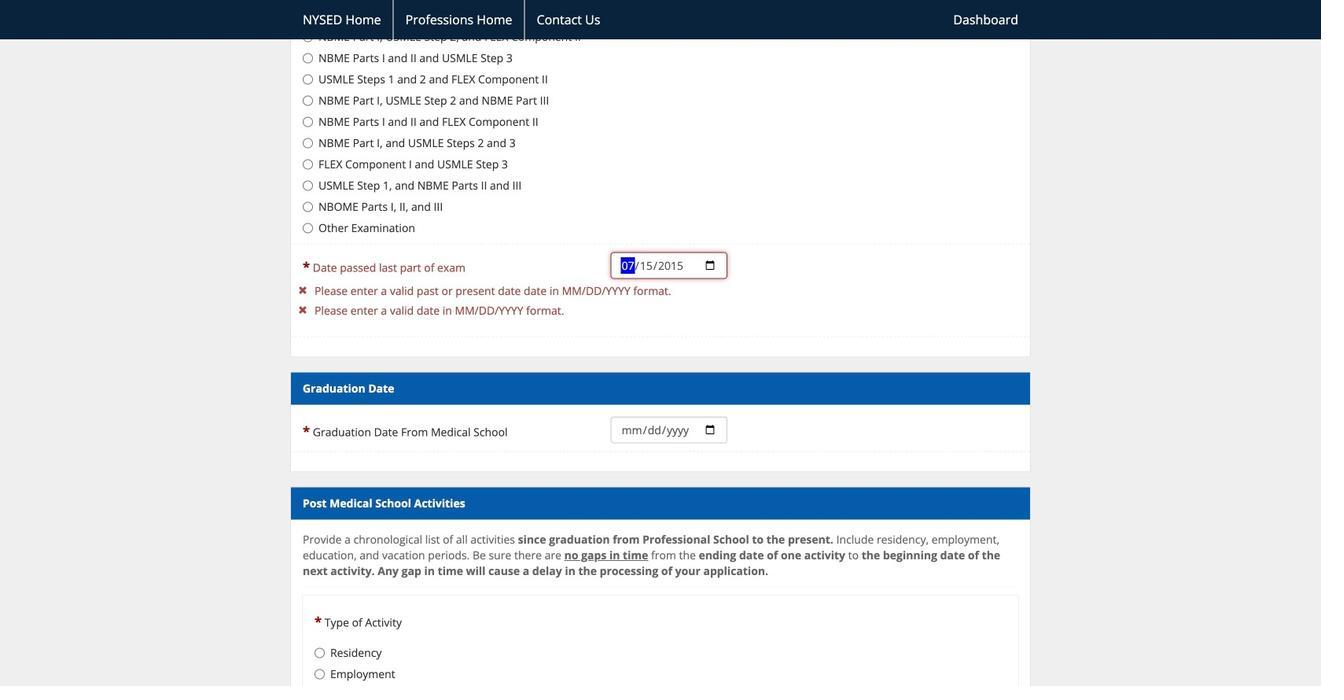 Task type: vqa. For each thing, say whether or not it's contained in the screenshot.
alert
no



Task type: locate. For each thing, give the bounding box(es) containing it.
0 vertical spatial mm/dd/yyyy date field
[[611, 252, 728, 279]]

1 vertical spatial mm/dd/yyyy date field
[[611, 417, 728, 444]]

None radio
[[303, 32, 313, 42], [303, 53, 313, 63], [303, 74, 313, 85], [303, 117, 313, 127], [303, 138, 313, 148], [315, 648, 325, 658], [315, 669, 325, 680], [303, 32, 313, 42], [303, 53, 313, 63], [303, 74, 313, 85], [303, 117, 313, 127], [303, 138, 313, 148], [315, 648, 325, 658], [315, 669, 325, 680]]

None radio
[[303, 11, 313, 21], [303, 96, 313, 106], [303, 159, 313, 170], [303, 181, 313, 191], [303, 202, 313, 212], [303, 223, 313, 233], [303, 11, 313, 21], [303, 96, 313, 106], [303, 159, 313, 170], [303, 181, 313, 191], [303, 202, 313, 212], [303, 223, 313, 233]]

mm/dd/yyyy date field
[[611, 252, 728, 279], [611, 417, 728, 444]]



Task type: describe. For each thing, give the bounding box(es) containing it.
1 mm/dd/yyyy date field from the top
[[611, 252, 728, 279]]

2 mm/dd/yyyy date field from the top
[[611, 417, 728, 444]]

li image
[[291, 285, 315, 296]]

li image
[[291, 304, 315, 315]]



